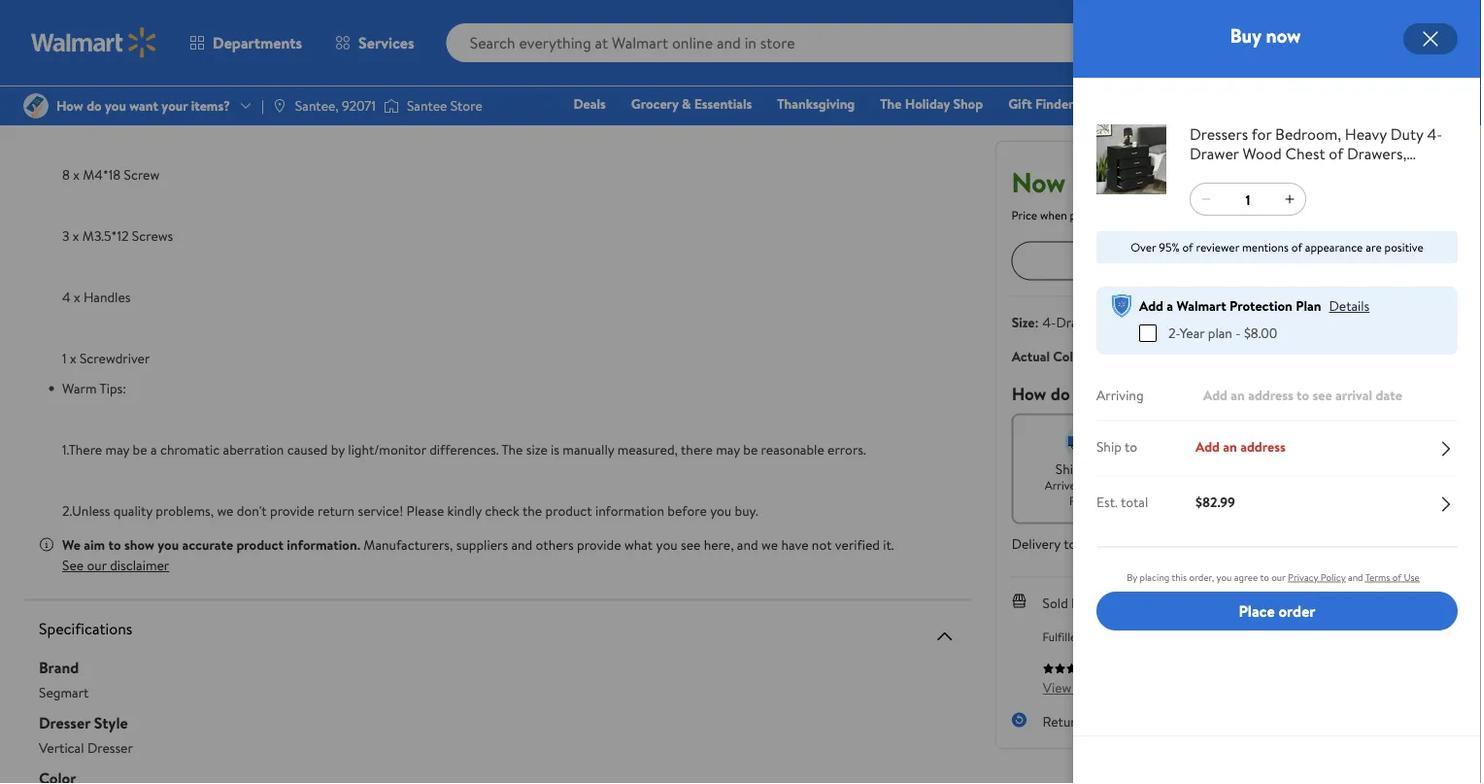 Task type: locate. For each thing, give the bounding box(es) containing it.
$82.99 down pickup
[[1196, 492, 1235, 511]]

not down arrival
[[1340, 477, 1360, 493]]

now up home link
[[1266, 22, 1301, 49]]

dresser down style on the bottom
[[87, 738, 133, 757]]

information up the "what"
[[595, 501, 665, 520]]

available inside pickup not available
[[1217, 477, 1259, 493]]

buy now dialog
[[1074, 0, 1482, 783]]

0 horizontal spatial buy
[[1089, 250, 1114, 271]]

x right 8
[[73, 165, 80, 183]]

you left the agree at bottom
[[1217, 571, 1232, 584]]

before
[[668, 501, 707, 520]]

0 horizontal spatial our
[[87, 556, 107, 575]]

add up 2-year plan - $8.00 'option' on the right top of page
[[1140, 296, 1164, 315]]

available down add an address link
[[1217, 477, 1259, 493]]

and left others
[[511, 535, 533, 554]]

screw
[[124, 165, 160, 183]]

1 available from the left
[[1217, 477, 1259, 493]]

92071
[[1132, 534, 1167, 553]]

3
[[62, 226, 69, 245]]

0 horizontal spatial now
[[1118, 250, 1146, 271]]

0 horizontal spatial the
[[502, 440, 523, 459]]

to left cart on the right
[[1329, 250, 1344, 271]]

1 horizontal spatial we
[[762, 535, 778, 554]]

0 vertical spatial product
[[546, 501, 592, 520]]

you left buy.
[[710, 501, 732, 520]]

4- for :
[[1043, 312, 1056, 331]]

want
[[1106, 381, 1143, 405]]

add up plan
[[1298, 250, 1326, 271]]

x for handles
[[74, 287, 80, 306]]

drawer up color on the right of the page
[[1056, 312, 1100, 331]]

4- up m5*50
[[80, 42, 93, 61]]

available inside the delivery not available
[[1362, 477, 1405, 493]]

decrease quantity dressers for bedroom, heavy duty 4-drawer wood chest of drawers, modern storage bedroom chest for kids room, black vertical storage cabinet for bathroom, closet, entryway, hallway, nursery, l2027, current quantity 1 image
[[1199, 191, 1214, 207]]

x right 4
[[74, 287, 80, 306]]

shipping arrives nov 17 free
[[1045, 459, 1117, 509]]

1 vertical spatial the
[[502, 440, 523, 459]]

may right 1.there
[[105, 440, 129, 459]]

see our disclaimer button
[[62, 556, 169, 575]]

place
[[1239, 600, 1275, 622]]

available down 'date'
[[1362, 477, 1405, 493]]

now $82.99
[[1012, 163, 1152, 201]]

walmart down soft
[[1101, 628, 1143, 644]]

1 horizontal spatial shop
[[1214, 94, 1243, 113]]

aberration
[[223, 440, 284, 459]]

2 vertical spatial 1
[[62, 348, 67, 367]]

1 horizontal spatial of
[[1292, 239, 1303, 256]]

not for delivery
[[1340, 477, 1360, 493]]

accurate
[[182, 535, 233, 554]]

0 horizontal spatial not
[[1194, 477, 1214, 493]]

0 vertical spatial address
[[1249, 386, 1294, 405]]

reasonable
[[761, 440, 825, 459]]

1 horizontal spatial the
[[880, 94, 902, 113]]

0 horizontal spatial shop
[[953, 94, 983, 113]]

x up 28
[[70, 42, 76, 61]]

0 vertical spatial a
[[1167, 296, 1174, 315]]

dresser
[[139, 42, 185, 61], [39, 711, 90, 733], [87, 738, 133, 757]]

0 horizontal spatial buy now
[[1089, 250, 1146, 271]]

information up policy
[[1110, 678, 1179, 697]]

1 horizontal spatial a
[[1167, 296, 1174, 315]]

sold by soft inc.
[[1043, 593, 1152, 612]]

1 horizontal spatial available
[[1362, 477, 1405, 493]]

pickup
[[1207, 459, 1246, 478]]

3 x m3.5*12 screws
[[62, 226, 173, 245]]

by right caused
[[331, 440, 345, 459]]

walmart inside the buy now dialog
[[1177, 296, 1227, 315]]

1 vertical spatial buy
[[1089, 250, 1114, 271]]

2 vertical spatial by
[[1086, 628, 1098, 644]]

placing
[[1140, 571, 1170, 584]]

our left privacy
[[1272, 571, 1286, 584]]

product right "the"
[[546, 501, 592, 520]]

1 horizontal spatial 4-
[[1043, 312, 1056, 331]]

walmart
[[1177, 296, 1227, 315], [1101, 628, 1143, 644]]

what
[[625, 535, 653, 554]]

an right item?
[[1231, 386, 1245, 405]]

now
[[1012, 163, 1066, 201]]

aim
[[84, 535, 105, 554]]

registry one debit
[[1301, 94, 1449, 140]]

0 vertical spatial an
[[1231, 386, 1245, 405]]

1 vertical spatial walmart
[[1101, 628, 1143, 644]]

2 vertical spatial dresser
[[87, 738, 133, 757]]

be
[[133, 440, 147, 459], [743, 440, 758, 459]]

of right 95% on the top
[[1183, 239, 1194, 256]]

0 horizontal spatial delivery
[[1012, 534, 1061, 553]]

not for pickup
[[1194, 477, 1214, 493]]

1 x 4-drawer dresser
[[62, 42, 185, 61]]

0 horizontal spatial be
[[133, 440, 147, 459]]

tips:
[[100, 379, 126, 398]]

1 horizontal spatial be
[[743, 440, 758, 459]]

1 vertical spatial an
[[1223, 437, 1238, 456]]

buy now inside "button"
[[1089, 250, 1146, 271]]

manufacturers,
[[364, 535, 453, 554]]

provide inside we aim to show you accurate product information. manufacturers, suppliers and others provide what you see here, and we have not verified it. see our disclaimer
[[577, 535, 621, 554]]

1 vertical spatial 1
[[1246, 190, 1251, 209]]

shop right toy
[[1214, 94, 1243, 113]]

walmart up 2-year plan - $8.00 element in the right of the page
[[1177, 296, 1227, 315]]

1 horizontal spatial delivery
[[1348, 459, 1397, 478]]

1 vertical spatial $82.99
[[1196, 492, 1235, 511]]

address for add an address
[[1241, 437, 1286, 456]]

1 horizontal spatial our
[[1272, 571, 1286, 584]]

intent image for pickup image
[[1211, 427, 1242, 458]]

1 horizontal spatial now
[[1266, 22, 1301, 49]]

and inside the buy now dialog
[[1348, 571, 1364, 584]]

problems,
[[156, 501, 214, 520]]

0 vertical spatial see
[[1313, 386, 1333, 405]]

1 horizontal spatial drawer
[[1056, 312, 1100, 331]]

specifications image
[[933, 624, 957, 647]]

year
[[1180, 324, 1205, 342]]

1 may from the left
[[105, 440, 129, 459]]

now left 95% on the top
[[1118, 250, 1146, 271]]

delivery down 'date'
[[1348, 459, 1397, 478]]

1 horizontal spatial product
[[546, 501, 592, 520]]

1 horizontal spatial walmart
[[1177, 296, 1227, 315]]

1 vertical spatial information
[[1110, 678, 1179, 697]]

x up warm at the left
[[70, 348, 76, 367]]

2 horizontal spatial of
[[1393, 571, 1402, 584]]

0 vertical spatial provide
[[270, 501, 314, 520]]

price when purchased online
[[1012, 206, 1155, 223]]

segmart
[[39, 683, 89, 702]]

0 horizontal spatial walmart
[[1101, 628, 1143, 644]]

2 available from the left
[[1362, 477, 1405, 493]]

see
[[1313, 386, 1333, 405], [681, 535, 701, 554]]

1.there may be a chromatic aberration caused by light/monitor differences. the size is manually measured, there may be reasonable errors.
[[62, 440, 866, 459]]

1 vertical spatial address
[[1241, 437, 1286, 456]]

4- right the :
[[1043, 312, 1056, 331]]

it.
[[883, 535, 894, 554]]

add up pickup
[[1196, 437, 1220, 456]]

screws right m3.5*12
[[132, 226, 173, 245]]

add to cart
[[1298, 250, 1375, 271]]

buy now up home link
[[1230, 22, 1301, 49]]

intent image for shipping image
[[1065, 427, 1097, 458]]

0 vertical spatial buy now
[[1230, 22, 1301, 49]]

0 horizontal spatial $82.99
[[1073, 163, 1152, 201]]

warm
[[62, 379, 97, 398]]

we left don't
[[217, 501, 234, 520]]

the
[[523, 501, 542, 520]]

1 horizontal spatial information
[[1110, 678, 1179, 697]]

add for add a walmart protection plan details
[[1140, 296, 1164, 315]]

buy now
[[1230, 22, 1301, 49], [1089, 250, 1146, 271]]

$82.99
[[1073, 163, 1152, 201], [1196, 492, 1235, 511]]

see left arrival
[[1313, 386, 1333, 405]]

see
[[62, 556, 84, 575]]

1 vertical spatial product
[[236, 535, 284, 554]]

the left 'size'
[[502, 440, 523, 459]]

0 horizontal spatial may
[[105, 440, 129, 459]]

an up pickup
[[1223, 437, 1238, 456]]

1 inside the buy now dialog
[[1246, 190, 1251, 209]]

4- for x
[[80, 42, 93, 61]]

28
[[62, 103, 77, 122]]

4-
[[80, 42, 93, 61], [1043, 312, 1056, 331]]

to right ship
[[1125, 437, 1138, 456]]

arriving
[[1097, 386, 1144, 405]]

0 vertical spatial screws
[[134, 103, 175, 122]]

1 vertical spatial delivery
[[1012, 534, 1061, 553]]

1 vertical spatial provide
[[577, 535, 621, 554]]

plan
[[1296, 296, 1322, 315]]

1 horizontal spatial not
[[1340, 477, 1360, 493]]

m4*18
[[83, 165, 121, 183]]

not inside the delivery not available
[[1340, 477, 1360, 493]]

be left chromatic
[[133, 440, 147, 459]]

not inside pickup not available
[[1194, 477, 1214, 493]]

drawer up 28 x m5*50 screws
[[93, 42, 136, 61]]

see inside the buy now dialog
[[1313, 386, 1333, 405]]

2 horizontal spatial and
[[1348, 571, 1364, 584]]

see left "here,"
[[681, 535, 701, 554]]

by right sold
[[1072, 593, 1086, 612]]

dresser up vertical
[[39, 711, 90, 733]]

add up intent image for pickup
[[1204, 386, 1228, 405]]

the holiday shop link
[[872, 93, 992, 114]]

1 for 1
[[1246, 190, 1251, 209]]

0 horizontal spatial provide
[[270, 501, 314, 520]]

add an address to see arrival date
[[1204, 386, 1403, 405]]

not down intent image for pickup
[[1194, 477, 1214, 493]]

you
[[1074, 381, 1102, 405], [710, 501, 732, 520], [158, 535, 179, 554], [656, 535, 678, 554], [1217, 571, 1232, 584]]

learn more about strikethrough prices image
[[1206, 179, 1222, 195]]

use
[[1404, 571, 1420, 584]]

0 vertical spatial walmart
[[1177, 296, 1227, 315]]

0 vertical spatial delivery
[[1348, 459, 1397, 478]]

available
[[1217, 477, 1259, 493], [1362, 477, 1405, 493]]

delivery inside the delivery not available
[[1348, 459, 1397, 478]]

1 vertical spatial screws
[[132, 226, 173, 245]]

0 horizontal spatial available
[[1217, 477, 1259, 493]]

add to cart button
[[1231, 241, 1442, 280]]

are
[[1366, 239, 1382, 256]]

address up add an address link
[[1249, 386, 1294, 405]]

est. total
[[1097, 492, 1149, 511]]

order,
[[1190, 571, 1215, 584]]

0 vertical spatial by
[[331, 440, 345, 459]]

you right the "what"
[[656, 535, 678, 554]]

2 not from the left
[[1340, 477, 1360, 493]]

vertical
[[39, 738, 84, 757]]

0 vertical spatial 1
[[62, 42, 67, 61]]

provide right don't
[[270, 501, 314, 520]]

$82.99 up purchased
[[1073, 163, 1152, 201]]

plan
[[1208, 324, 1233, 342]]

0 vertical spatial 4-
[[80, 42, 93, 61]]

add inside button
[[1298, 250, 1326, 271]]

do
[[1051, 381, 1070, 405]]

grocery & essentials link
[[623, 93, 761, 114]]

santee, 92071 button
[[1084, 534, 1167, 553]]

the left holiday
[[880, 94, 902, 113]]

an
[[1231, 386, 1245, 405], [1223, 437, 1238, 456]]

0 vertical spatial drawer
[[93, 42, 136, 61]]

to right aim
[[108, 535, 121, 554]]

0 vertical spatial $82.99
[[1073, 163, 1152, 201]]

may right there
[[716, 440, 740, 459]]

drawer for :
[[1056, 312, 1100, 331]]

a left chromatic
[[151, 440, 157, 459]]

how do you want your item?
[[1012, 381, 1228, 405]]

0 vertical spatial information
[[595, 501, 665, 520]]

1 up warm at the left
[[62, 348, 67, 367]]

buy left over
[[1089, 250, 1114, 271]]

screws for 28 x m5*50 screws
[[134, 103, 175, 122]]

2.unless
[[62, 501, 110, 520]]

shop right holiday
[[953, 94, 983, 113]]

grocery
[[631, 94, 679, 113]]

0 vertical spatial now
[[1266, 22, 1301, 49]]

buy now down purchased
[[1089, 250, 1146, 271]]

an for add an address
[[1223, 437, 1238, 456]]

0 horizontal spatial and
[[511, 535, 533, 554]]

others
[[536, 535, 574, 554]]

0 horizontal spatial a
[[151, 440, 157, 459]]

product down don't
[[236, 535, 284, 554]]

0 horizontal spatial of
[[1183, 239, 1194, 256]]

be left reasonable
[[743, 440, 758, 459]]

purchased
[[1070, 206, 1122, 223]]

dresser up 28 x m5*50 screws
[[139, 42, 185, 61]]

1 vertical spatial now
[[1118, 250, 1146, 271]]

the holiday shop
[[880, 94, 983, 113]]

terms of use link
[[1366, 571, 1420, 584]]

1 x screwdriver
[[62, 348, 150, 367]]

drawer for x
[[93, 42, 136, 61]]

add an address
[[1196, 437, 1286, 456]]

holiday
[[905, 94, 950, 113]]

a
[[1167, 296, 1174, 315], [151, 440, 157, 459]]

1 vertical spatial see
[[681, 535, 701, 554]]

1 vertical spatial drawer
[[1056, 312, 1100, 331]]

to
[[1329, 250, 1344, 271], [1297, 386, 1310, 405], [1125, 437, 1138, 456], [1064, 534, 1077, 553], [108, 535, 121, 554], [1260, 571, 1270, 584]]

0 horizontal spatial product
[[236, 535, 284, 554]]

your
[[1147, 381, 1181, 405]]

by right fulfilled
[[1086, 628, 1098, 644]]

manually
[[563, 440, 614, 459]]

buy inside dialog
[[1230, 22, 1262, 49]]

1 up 28
[[62, 42, 67, 61]]

1 vertical spatial buy now
[[1089, 250, 1146, 271]]

delivery up sold
[[1012, 534, 1061, 553]]

1 not from the left
[[1194, 477, 1214, 493]]

not
[[812, 535, 832, 554]]

now
[[1266, 22, 1301, 49], [1118, 250, 1146, 271]]

walmart for a
[[1177, 296, 1227, 315]]

1 horizontal spatial $82.99
[[1196, 492, 1235, 511]]

of right mentions
[[1292, 239, 1303, 256]]

and right "here,"
[[737, 535, 758, 554]]

x right 28
[[80, 103, 87, 122]]

our inside the buy now dialog
[[1272, 571, 1286, 584]]

buy up toy shop link on the top right
[[1230, 22, 1262, 49]]

1 horizontal spatial may
[[716, 440, 740, 459]]

and left the terms
[[1348, 571, 1364, 584]]

our inside we aim to show you accurate product information. manufacturers, suppliers and others provide what you see here, and we have not verified it. see our disclaimer
[[87, 556, 107, 575]]

0 horizontal spatial 4-
[[80, 42, 93, 61]]

0 horizontal spatial we
[[217, 501, 234, 520]]

1 right the learn more about strikethrough prices image
[[1246, 190, 1251, 209]]

17
[[1107, 477, 1117, 493]]

1 horizontal spatial see
[[1313, 386, 1333, 405]]

brand
[[39, 656, 79, 677]]

1 vertical spatial we
[[762, 535, 778, 554]]

pickup not available
[[1194, 459, 1259, 493]]

x right 3
[[73, 226, 79, 245]]

x for screwdriver
[[70, 348, 76, 367]]

x for m3.5*12
[[73, 226, 79, 245]]

2-year plan - $8.00
[[1169, 324, 1278, 342]]

0 horizontal spatial see
[[681, 535, 701, 554]]

address up pickup
[[1241, 437, 1286, 456]]

1 horizontal spatial provide
[[577, 535, 621, 554]]

we aim to show you accurate product information. manufacturers, suppliers and others provide what you see here, and we have not verified it. see our disclaimer
[[62, 535, 894, 575]]

1 vertical spatial by
[[1072, 593, 1086, 612]]

a inside the buy now dialog
[[1167, 296, 1174, 315]]

our down aim
[[87, 556, 107, 575]]

x for m4*18
[[73, 165, 80, 183]]

screws right m5*50
[[134, 103, 175, 122]]

0 horizontal spatial drawer
[[93, 42, 136, 61]]

0 vertical spatial buy
[[1230, 22, 1262, 49]]

1 horizontal spatial buy now
[[1230, 22, 1301, 49]]

2-Year plan - $8.00 checkbox
[[1140, 324, 1157, 342]]

walmart+ link
[[1383, 120, 1458, 141]]

2 may from the left
[[716, 440, 740, 459]]

we left have
[[762, 535, 778, 554]]

1 vertical spatial 4-
[[1043, 312, 1056, 331]]

provide left the "what"
[[577, 535, 621, 554]]

of
[[1183, 239, 1194, 256], [1292, 239, 1303, 256], [1393, 571, 1402, 584]]

1 shop from the left
[[953, 94, 983, 113]]

a up 2-
[[1167, 296, 1174, 315]]

of left the use
[[1393, 571, 1402, 584]]

screws
[[134, 103, 175, 122], [132, 226, 173, 245]]

1 horizontal spatial buy
[[1230, 22, 1262, 49]]



Task type: vqa. For each thing, say whether or not it's contained in the screenshot.
84's Walmart Plus icon
no



Task type: describe. For each thing, give the bounding box(es) containing it.
positive
[[1385, 239, 1424, 256]]

product inside we aim to show you accurate product information. manufacturers, suppliers and others provide what you see here, and we have not verified it. see our disclaimer
[[236, 535, 284, 554]]

available for delivery
[[1362, 477, 1405, 493]]

ship to
[[1097, 437, 1138, 456]]

deals link
[[565, 93, 615, 114]]

caused
[[287, 440, 328, 459]]

suppliers
[[456, 535, 508, 554]]

2 be from the left
[[743, 440, 758, 459]]

by for fulfilled
[[1086, 628, 1098, 644]]

disclaimer
[[110, 556, 169, 575]]

m3.5*12
[[82, 226, 129, 245]]

brand segmart dresser style vertical dresser
[[39, 656, 133, 757]]

0 horizontal spatial information
[[595, 501, 665, 520]]

2-year plan - $8.00 element
[[1140, 324, 1278, 343]]

free
[[1070, 492, 1092, 509]]

check
[[485, 501, 520, 520]]

handles
[[83, 287, 131, 306]]

add a walmart protection plan details
[[1140, 296, 1370, 315]]

add for add an address
[[1196, 437, 1220, 456]]

2
[[1439, 22, 1445, 39]]

specifications
[[39, 617, 132, 639]]

toy shop link
[[1182, 93, 1252, 114]]

Search search field
[[447, 23, 1146, 62]]

edit
[[1356, 310, 1380, 329]]

2 shop from the left
[[1214, 94, 1243, 113]]

gift
[[1009, 94, 1032, 113]]

to right the agree at bottom
[[1260, 571, 1270, 584]]

fashion
[[1330, 94, 1375, 113]]

4 x handles
[[62, 287, 131, 306]]

deals
[[574, 94, 606, 113]]

actual
[[1012, 347, 1050, 366]]

by for sold
[[1072, 593, 1086, 612]]

-
[[1236, 324, 1241, 342]]

we inside we aim to show you accurate product information. manufacturers, suppliers and others provide what you see here, and we have not verified it. see our disclaimer
[[762, 535, 778, 554]]

home
[[1269, 94, 1304, 113]]

fashion link
[[1321, 93, 1383, 114]]

we
[[62, 535, 81, 554]]

thanksgiving link
[[769, 93, 864, 114]]

by
[[1127, 571, 1138, 584]]

sold
[[1043, 593, 1069, 612]]

appearance
[[1305, 239, 1363, 256]]

online
[[1125, 206, 1155, 223]]

details
[[1329, 296, 1370, 315]]

policy
[[1087, 711, 1122, 730]]

shipping
[[1056, 459, 1106, 478]]

view seller information link
[[1043, 678, 1179, 697]]

you right show
[[158, 535, 179, 554]]

have
[[782, 535, 809, 554]]

delivery for not
[[1348, 459, 1397, 478]]

screws for 3 x m3.5*12 screws
[[132, 226, 173, 245]]

you right do
[[1074, 381, 1102, 405]]

address for add an address to see arrival date
[[1249, 386, 1294, 405]]

don't
[[237, 501, 267, 520]]

home link
[[1260, 93, 1313, 114]]

fulfilled by walmart
[[1043, 628, 1143, 644]]

delivery for to
[[1012, 534, 1061, 553]]

place order
[[1239, 600, 1316, 622]]

delivery to santee, 92071
[[1012, 534, 1167, 553]]

1.there
[[62, 440, 102, 459]]

protection
[[1230, 296, 1293, 315]]

thanksgiving
[[777, 94, 855, 113]]

registry link
[[1391, 93, 1458, 114]]

edit selections button
[[1356, 310, 1442, 329]]

nov
[[1084, 477, 1105, 493]]

return
[[318, 501, 355, 520]]

increase quantity dressers for bedroom, heavy duty 4-drawer wood chest of drawers, modern storage bedroom chest for kids room, black vertical storage cabinet for bathroom, closet, entryway, hallway, nursery, l2027, current quantity 1 image
[[1282, 191, 1298, 207]]

policy
[[1321, 571, 1346, 584]]

to inside we aim to show you accurate product information. manufacturers, suppliers and others provide what you see here, and we have not verified it. see our disclaimer
[[108, 535, 121, 554]]

over 95% of reviewer mentions of appearance are positive
[[1131, 239, 1424, 256]]

to inside button
[[1329, 250, 1344, 271]]

walmart image
[[31, 27, 157, 58]]

0 vertical spatial we
[[217, 501, 234, 520]]

buy inside "button"
[[1089, 250, 1114, 271]]

95%
[[1159, 239, 1180, 256]]

$94.45
[[1419, 49, 1448, 62]]

close panel image
[[1419, 27, 1443, 51]]

errors.
[[828, 440, 866, 459]]

now inside "button"
[[1118, 250, 1146, 271]]

Walmart Site-Wide search field
[[447, 23, 1146, 62]]

4
[[62, 287, 70, 306]]

grocery & essentials
[[631, 94, 752, 113]]

to left arrival
[[1297, 386, 1310, 405]]

1 vertical spatial a
[[151, 440, 157, 459]]

chromatic
[[160, 440, 220, 459]]

add an address link
[[1196, 437, 1286, 456]]

now inside dialog
[[1266, 22, 1301, 49]]

x for 4-
[[70, 42, 76, 61]]

an for add an address to see arrival date
[[1231, 386, 1245, 405]]

see inside we aim to show you accurate product information. manufacturers, suppliers and others provide what you see here, and we have not verified it. see our disclaimer
[[681, 535, 701, 554]]

1 be from the left
[[133, 440, 147, 459]]

28 x m5*50 screws
[[62, 103, 175, 122]]

1 for 1 x 4-drawer dresser
[[62, 42, 67, 61]]

color
[[1053, 347, 1086, 366]]

one
[[1301, 121, 1330, 140]]

0 vertical spatial the
[[880, 94, 902, 113]]

walmart+
[[1392, 121, 1449, 140]]

santee,
[[1084, 534, 1129, 553]]

essentials
[[694, 94, 752, 113]]

1 vertical spatial dresser
[[39, 711, 90, 733]]

add for add an address to see arrival date
[[1204, 386, 1228, 405]]

agree
[[1235, 571, 1258, 584]]

$8.00
[[1244, 324, 1278, 342]]

debit
[[1333, 121, 1366, 140]]

to left santee, at the right bottom of the page
[[1064, 534, 1077, 553]]

gift finder link
[[1000, 93, 1083, 114]]

cart
[[1348, 250, 1375, 271]]

1 horizontal spatial and
[[737, 535, 758, 554]]

view
[[1043, 678, 1072, 697]]

2.unless quality problems, we don't provide return service! please kindly check the product information before you buy.
[[62, 501, 759, 520]]

x for m5*50
[[80, 103, 87, 122]]

$82.99 inside the buy now dialog
[[1196, 492, 1235, 511]]

walmart for by
[[1101, 628, 1143, 644]]

and for by placing this order, you agree to our privacy policy and terms of use
[[1348, 571, 1364, 584]]

warm tips:
[[62, 379, 126, 398]]

size : 4-drawer
[[1012, 312, 1100, 331]]

add for add to cart
[[1298, 250, 1326, 271]]

service!
[[358, 501, 403, 520]]

screwdriver
[[80, 348, 150, 367]]

show
[[124, 535, 154, 554]]

you inside the buy now dialog
[[1217, 571, 1232, 584]]

registry
[[1400, 94, 1449, 113]]

and for we aim to show you accurate product information. manufacturers, suppliers and others provide what you see here, and we have not verified it. see our disclaimer
[[511, 535, 533, 554]]

toy
[[1191, 94, 1210, 113]]

measured,
[[618, 440, 678, 459]]

electronics
[[1099, 94, 1165, 113]]

0 vertical spatial dresser
[[139, 42, 185, 61]]

buy now inside dialog
[[1230, 22, 1301, 49]]

3.8862 stars out of 5, based on 3576 seller reviews element
[[1043, 662, 1101, 673]]

1 for 1 x screwdriver
[[62, 348, 67, 367]]

soft
[[1089, 593, 1122, 612]]

available for pickup
[[1217, 477, 1259, 493]]

arrival
[[1336, 386, 1373, 405]]

toy shop
[[1191, 94, 1243, 113]]

$199.99
[[1160, 177, 1202, 196]]

style
[[94, 711, 128, 733]]

this
[[1172, 571, 1187, 584]]

by placing this order, you agree to our privacy policy and terms of use
[[1127, 571, 1420, 584]]



